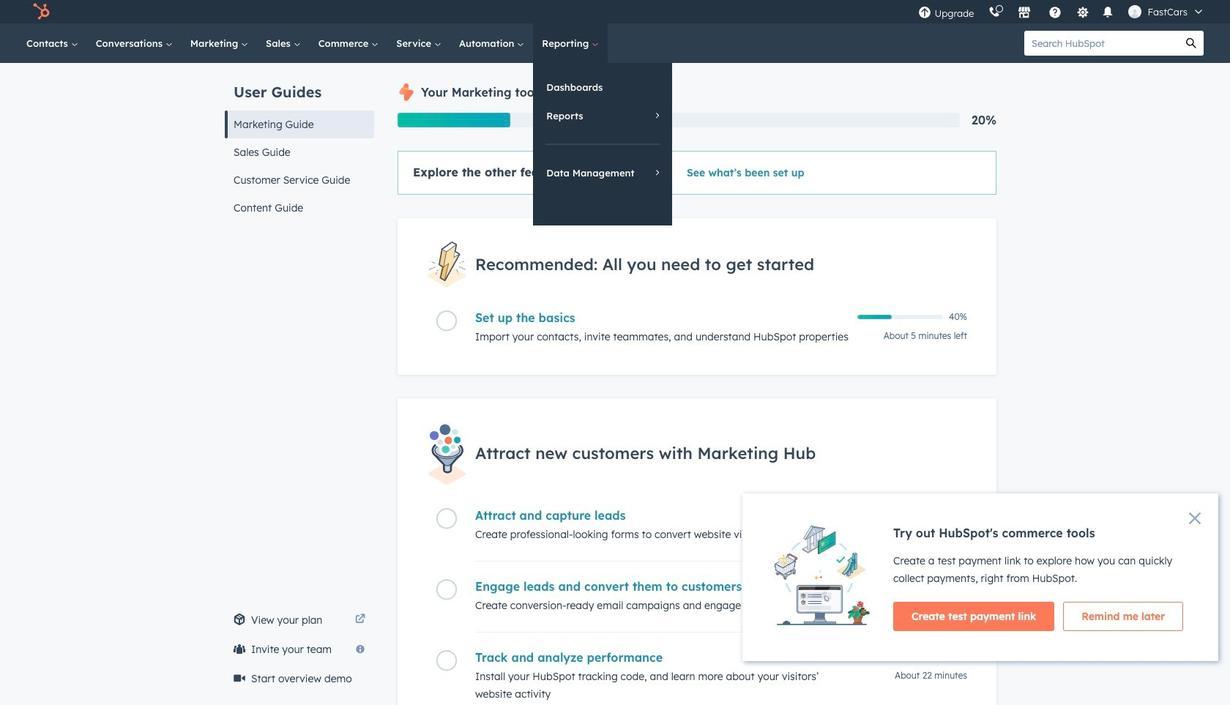 Task type: locate. For each thing, give the bounding box(es) containing it.
menu
[[912, 0, 1213, 23]]

reporting menu
[[534, 63, 673, 226]]

christina overa image
[[1129, 5, 1142, 18]]

1 link opens in a new window image from the top
[[355, 612, 366, 629]]

progress bar
[[398, 113, 510, 127]]

[object object] complete progress bar
[[858, 315, 892, 320]]

marketplaces image
[[1018, 7, 1032, 20]]

Search HubSpot search field
[[1025, 31, 1179, 56]]

link opens in a new window image
[[355, 612, 366, 629], [355, 615, 366, 626]]

2 link opens in a new window image from the top
[[355, 615, 366, 626]]



Task type: vqa. For each thing, say whether or not it's contained in the screenshot.
Automation
no



Task type: describe. For each thing, give the bounding box(es) containing it.
close image
[[1190, 513, 1201, 524]]

user guides element
[[225, 63, 374, 222]]



